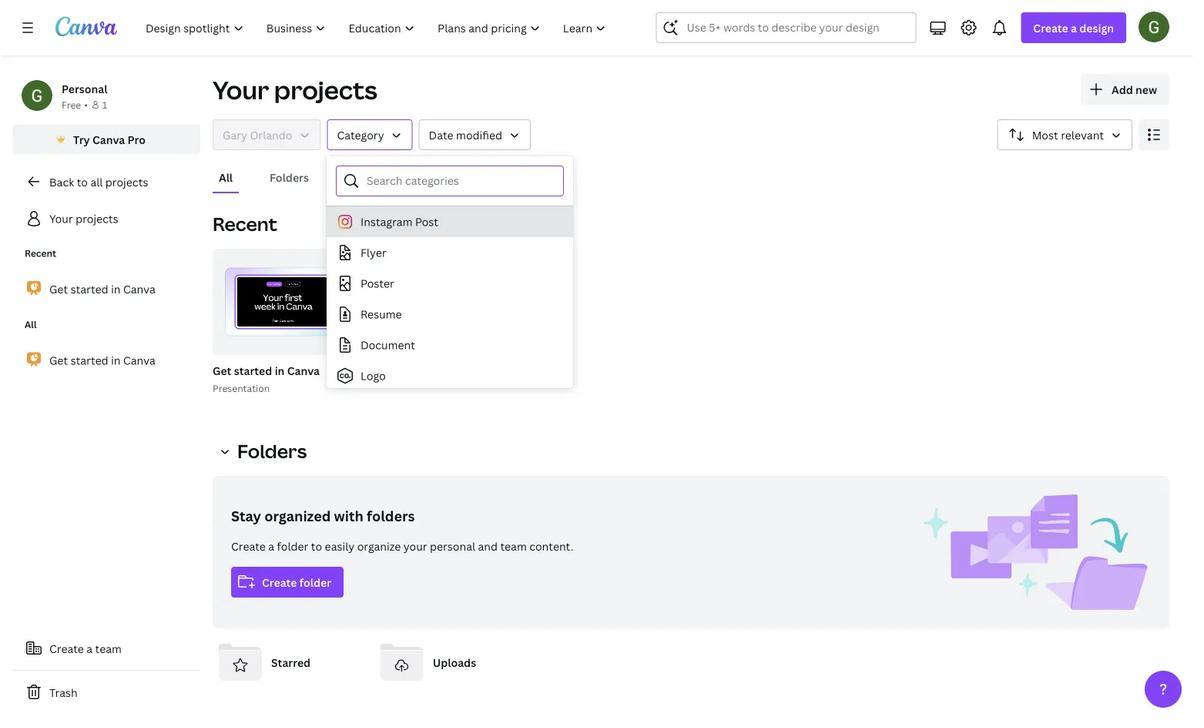 Task type: describe. For each thing, give the bounding box(es) containing it.
a for team
[[87, 642, 93, 656]]

folders inside dropdown button
[[237, 439, 307, 464]]

create for create a design
[[1034, 20, 1069, 35]]

flyer
[[361, 246, 387, 260]]

orlando
[[250, 128, 293, 142]]

videos
[[498, 170, 534, 185]]

flyer option
[[327, 237, 574, 268]]

0 horizontal spatial all
[[25, 318, 37, 331]]

folders
[[367, 507, 415, 526]]

Search search field
[[687, 13, 886, 42]]

free •
[[62, 98, 88, 111]]

trash
[[49, 686, 78, 700]]

folder inside button
[[300, 576, 332, 590]]

personal
[[430, 539, 476, 554]]

images
[[424, 170, 461, 185]]

all inside all button
[[219, 170, 233, 185]]

try
[[73, 132, 90, 147]]

create a team
[[49, 642, 122, 656]]

get inside get started in canva presentation
[[213, 364, 232, 378]]

create for create folder
[[262, 576, 297, 590]]

logo
[[361, 369, 386, 384]]

canva inside get started in canva presentation
[[287, 364, 320, 378]]

folders button
[[213, 436, 316, 467]]

0 horizontal spatial your projects
[[49, 212, 118, 226]]

folders button
[[264, 163, 315, 192]]

all button
[[213, 163, 239, 192]]

Date modified button
[[419, 119, 531, 150]]

in for 1st get started in canva link from the bottom of the page
[[111, 353, 121, 368]]

stay organized with folders
[[231, 507, 415, 526]]

images button
[[418, 163, 468, 192]]

document
[[361, 338, 415, 353]]

in for first get started in canva link from the top
[[111, 282, 121, 297]]

presentation
[[213, 382, 270, 395]]

add new
[[1112, 82, 1158, 97]]

resume
[[361, 307, 402, 322]]

1 get started in canva link from the top
[[12, 273, 200, 306]]

poster button
[[327, 268, 574, 299]]

get started in canva for first get started in canva link from the top
[[49, 282, 156, 297]]

1 vertical spatial projects
[[105, 175, 148, 189]]

content.
[[530, 539, 574, 554]]

new
[[1136, 82, 1158, 97]]

create folder
[[262, 576, 332, 590]]

2 vertical spatial projects
[[76, 212, 118, 226]]

Owner button
[[213, 119, 321, 150]]

get started in canva presentation
[[213, 364, 320, 395]]

designs button
[[340, 163, 393, 192]]

your projects link
[[12, 204, 200, 234]]

back to all projects
[[49, 175, 148, 189]]

try canva pro button
[[12, 125, 200, 154]]

gary orlando
[[223, 128, 293, 142]]

uploads link
[[374, 635, 524, 691]]

modified
[[456, 128, 503, 142]]

logo button
[[327, 361, 574, 392]]

team inside button
[[95, 642, 122, 656]]

organize
[[357, 539, 401, 554]]



Task type: vqa. For each thing, say whether or not it's contained in the screenshot.
the left All
yes



Task type: locate. For each thing, give the bounding box(es) containing it.
create a design button
[[1022, 12, 1127, 43]]

1 horizontal spatial your projects
[[213, 73, 378, 107]]

1 vertical spatial to
[[311, 539, 322, 554]]

1 vertical spatial your
[[49, 212, 73, 226]]

all
[[90, 175, 103, 189]]

1 vertical spatial recent
[[25, 247, 56, 260]]

category
[[337, 128, 384, 142]]

1 horizontal spatial all
[[219, 170, 233, 185]]

folders up organized
[[237, 439, 307, 464]]

a left design
[[1072, 20, 1078, 35]]

a inside dropdown button
[[1072, 20, 1078, 35]]

your
[[404, 539, 428, 554]]

get started in canva
[[49, 282, 156, 297], [49, 353, 156, 368]]

date
[[429, 128, 454, 142]]

team right and
[[501, 539, 527, 554]]

instagram post button
[[327, 207, 574, 237]]

•
[[84, 98, 88, 111]]

1 vertical spatial your projects
[[49, 212, 118, 226]]

0 horizontal spatial a
[[87, 642, 93, 656]]

your down back
[[49, 212, 73, 226]]

started inside get started in canva presentation
[[234, 364, 272, 378]]

create for create a folder to easily organize your personal and team content.
[[231, 539, 266, 554]]

list box containing instagram post
[[327, 52, 574, 546]]

0 vertical spatial a
[[1072, 20, 1078, 35]]

create down stay
[[231, 539, 266, 554]]

create for create a team
[[49, 642, 84, 656]]

relevant
[[1062, 128, 1105, 142]]

get started in canva link
[[12, 273, 200, 306], [12, 344, 200, 377]]

0 vertical spatial get started in canva link
[[12, 273, 200, 306]]

folder down easily
[[300, 576, 332, 590]]

canva inside button
[[92, 132, 125, 147]]

Search categories search field
[[367, 167, 554, 196]]

create
[[1034, 20, 1069, 35], [231, 539, 266, 554], [262, 576, 297, 590], [49, 642, 84, 656]]

0 vertical spatial get started in canva
[[49, 282, 156, 297]]

document option
[[327, 330, 574, 361]]

Category button
[[327, 119, 413, 150]]

get started in canva for 1st get started in canva link from the bottom of the page
[[49, 353, 156, 368]]

instagram post option
[[327, 207, 574, 237]]

0 vertical spatial your projects
[[213, 73, 378, 107]]

instagram post
[[361, 215, 439, 229]]

1 horizontal spatial a
[[269, 539, 275, 554]]

1 horizontal spatial recent
[[213, 212, 277, 237]]

create inside dropdown button
[[1034, 20, 1069, 35]]

1 vertical spatial a
[[269, 539, 275, 554]]

recent down your projects link
[[25, 247, 56, 260]]

back
[[49, 175, 74, 189]]

logo option
[[327, 361, 574, 392]]

your projects down all
[[49, 212, 118, 226]]

and
[[478, 539, 498, 554]]

get
[[49, 282, 68, 297], [49, 353, 68, 368], [213, 364, 232, 378]]

uploads
[[433, 656, 477, 670]]

most
[[1033, 128, 1059, 142]]

a
[[1072, 20, 1078, 35], [269, 539, 275, 554], [87, 642, 93, 656]]

0 vertical spatial your
[[213, 73, 269, 107]]

a for design
[[1072, 20, 1078, 35]]

1 horizontal spatial to
[[311, 539, 322, 554]]

your projects up the orlando
[[213, 73, 378, 107]]

trash link
[[12, 678, 200, 709]]

recent down all button
[[213, 212, 277, 237]]

0 vertical spatial to
[[77, 175, 88, 189]]

folders down the orlando
[[270, 170, 309, 185]]

1 horizontal spatial team
[[501, 539, 527, 554]]

0 vertical spatial all
[[219, 170, 233, 185]]

easily
[[325, 539, 355, 554]]

with
[[334, 507, 364, 526]]

Sort by button
[[998, 119, 1133, 150]]

date modified
[[429, 128, 503, 142]]

free
[[62, 98, 81, 111]]

recent
[[213, 212, 277, 237], [25, 247, 56, 260]]

0 horizontal spatial team
[[95, 642, 122, 656]]

to left all
[[77, 175, 88, 189]]

your
[[213, 73, 269, 107], [49, 212, 73, 226]]

your up "gary"
[[213, 73, 269, 107]]

get started in canva button
[[213, 362, 320, 381]]

post
[[415, 215, 439, 229]]

top level navigation element
[[136, 12, 619, 43]]

list box
[[327, 52, 574, 546]]

add
[[1112, 82, 1134, 97]]

designs
[[346, 170, 387, 185]]

a inside button
[[87, 642, 93, 656]]

resume button
[[327, 299, 574, 330]]

flyer button
[[327, 237, 574, 268]]

folder down organized
[[277, 539, 309, 554]]

create a design
[[1034, 20, 1115, 35]]

create a folder to easily organize your personal and team content.
[[231, 539, 574, 554]]

videos button
[[492, 163, 540, 192]]

1 vertical spatial get started in canva
[[49, 353, 156, 368]]

0 horizontal spatial to
[[77, 175, 88, 189]]

1 vertical spatial folders
[[237, 439, 307, 464]]

0 vertical spatial folders
[[270, 170, 309, 185]]

create folder button
[[231, 567, 344, 598]]

organized
[[265, 507, 331, 526]]

1 vertical spatial all
[[25, 318, 37, 331]]

a up create folder button
[[269, 539, 275, 554]]

started
[[71, 282, 108, 297], [71, 353, 108, 368], [234, 364, 272, 378]]

all
[[219, 170, 233, 185], [25, 318, 37, 331]]

back to all projects link
[[12, 167, 200, 197]]

1 vertical spatial team
[[95, 642, 122, 656]]

a up trash "link"
[[87, 642, 93, 656]]

folder
[[277, 539, 309, 554], [300, 576, 332, 590]]

personal
[[62, 81, 107, 96]]

0 vertical spatial team
[[501, 539, 527, 554]]

projects right all
[[105, 175, 148, 189]]

2 get started in canva link from the top
[[12, 344, 200, 377]]

2 vertical spatial a
[[87, 642, 93, 656]]

0 vertical spatial recent
[[213, 212, 277, 237]]

team up trash "link"
[[95, 642, 122, 656]]

projects down all
[[76, 212, 118, 226]]

in
[[111, 282, 121, 297], [111, 353, 121, 368], [275, 364, 285, 378]]

create a team button
[[12, 634, 200, 665]]

add new button
[[1082, 74, 1170, 105]]

instagram
[[361, 215, 413, 229]]

your projects
[[213, 73, 378, 107], [49, 212, 118, 226]]

poster
[[361, 276, 395, 291]]

pro
[[128, 132, 146, 147]]

2 horizontal spatial a
[[1072, 20, 1078, 35]]

a for folder
[[269, 539, 275, 554]]

team
[[501, 539, 527, 554], [95, 642, 122, 656]]

starred link
[[213, 635, 362, 691]]

create up trash
[[49, 642, 84, 656]]

design
[[1080, 20, 1115, 35]]

resume option
[[327, 299, 574, 330]]

1 vertical spatial get started in canva link
[[12, 344, 200, 377]]

starred
[[271, 656, 311, 670]]

None search field
[[656, 12, 917, 43]]

document button
[[327, 330, 574, 361]]

1
[[102, 98, 107, 111]]

try canva pro
[[73, 132, 146, 147]]

gary orlando image
[[1139, 11, 1170, 42]]

create left design
[[1034, 20, 1069, 35]]

1 get started in canva from the top
[[49, 282, 156, 297]]

canva
[[92, 132, 125, 147], [123, 282, 156, 297], [123, 353, 156, 368], [287, 364, 320, 378]]

to left easily
[[311, 539, 322, 554]]

1 horizontal spatial your
[[213, 73, 269, 107]]

folders inside button
[[270, 170, 309, 185]]

0 horizontal spatial recent
[[25, 247, 56, 260]]

create down organized
[[262, 576, 297, 590]]

poster option
[[327, 268, 574, 299]]

to
[[77, 175, 88, 189], [311, 539, 322, 554]]

stay
[[231, 507, 261, 526]]

0 horizontal spatial your
[[49, 212, 73, 226]]

2 get started in canva from the top
[[49, 353, 156, 368]]

most relevant
[[1033, 128, 1105, 142]]

in inside get started in canva presentation
[[275, 364, 285, 378]]

projects up category
[[274, 73, 378, 107]]

projects
[[274, 73, 378, 107], [105, 175, 148, 189], [76, 212, 118, 226]]

folders
[[270, 170, 309, 185], [237, 439, 307, 464]]

0 vertical spatial projects
[[274, 73, 378, 107]]

1 vertical spatial folder
[[300, 576, 332, 590]]

gary
[[223, 128, 247, 142]]

0 vertical spatial folder
[[277, 539, 309, 554]]



